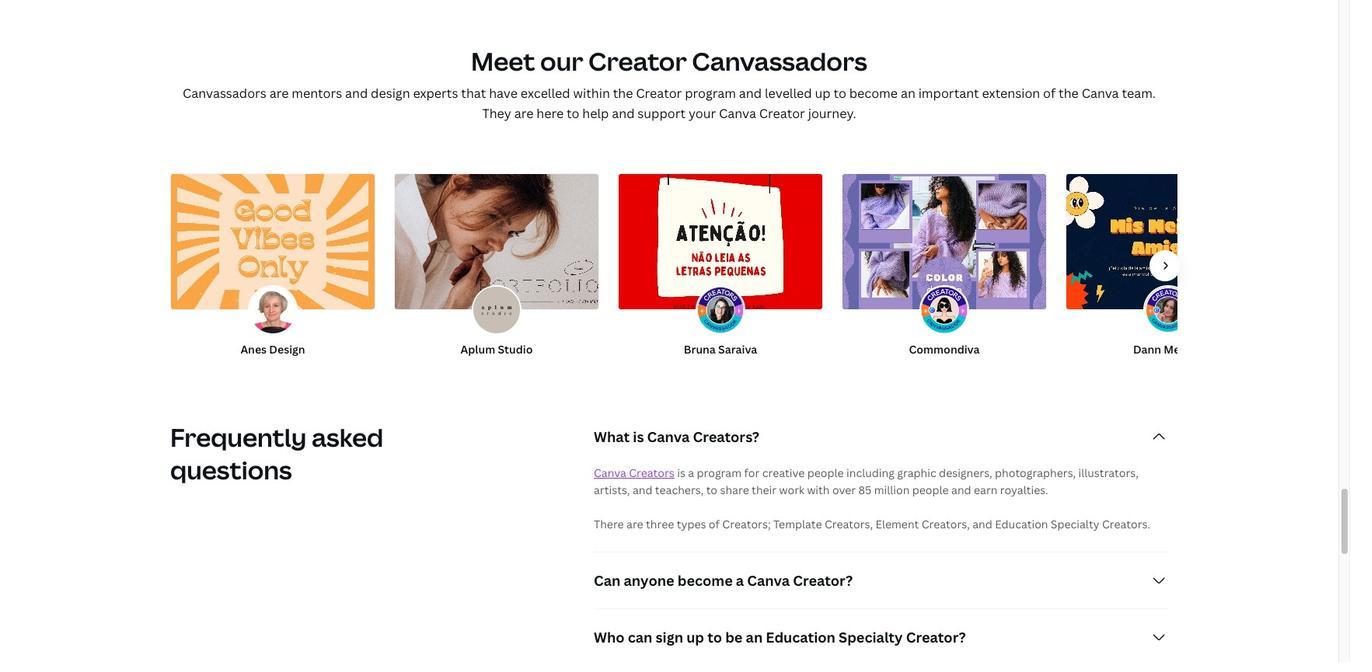 Task type: vqa. For each thing, say whether or not it's contained in the screenshot.
topic image
no



Task type: locate. For each thing, give the bounding box(es) containing it.
here
[[537, 105, 564, 122]]

education down royalties.
[[996, 517, 1049, 532]]

become inside meet our creator canvassadors canvassadors are mentors and design experts that have excelled within the creator program and levelled up to become an important extension of the canva team. they are here to help and support your canva creator journey.
[[850, 85, 898, 102]]

a up teachers,
[[688, 466, 695, 481]]

commondiva link
[[842, 174, 1048, 358]]

bruna saraiva link
[[618, 174, 824, 358]]

0 horizontal spatial an
[[746, 628, 763, 647]]

work
[[780, 483, 805, 498]]

1 horizontal spatial a
[[736, 572, 744, 590]]

0 vertical spatial are
[[270, 85, 289, 102]]

1 horizontal spatial creator?
[[907, 628, 966, 647]]

1 vertical spatial creator?
[[907, 628, 966, 647]]

0 horizontal spatial become
[[678, 572, 733, 590]]

a
[[688, 466, 695, 481], [736, 572, 744, 590]]

creator down levelled
[[760, 105, 806, 122]]

up inside dropdown button
[[687, 628, 705, 647]]

1 vertical spatial of
[[709, 517, 720, 532]]

0 horizontal spatial people
[[808, 466, 844, 481]]

an
[[901, 85, 916, 102], [746, 628, 763, 647]]

dann
[[1134, 342, 1162, 357]]

0 horizontal spatial creator?
[[793, 572, 853, 590]]

mentors
[[292, 85, 342, 102]]

0 horizontal spatial of
[[709, 517, 720, 532]]

1 vertical spatial a
[[736, 572, 744, 590]]

and left design
[[345, 85, 368, 102]]

2 horizontal spatial are
[[627, 517, 644, 532]]

creators?
[[693, 428, 760, 446]]

creator? inside "dropdown button"
[[793, 572, 853, 590]]

0 vertical spatial canvassadors
[[692, 45, 868, 78]]

1 vertical spatial up
[[687, 628, 705, 647]]

0 horizontal spatial the
[[613, 85, 633, 102]]

the right extension
[[1059, 85, 1079, 102]]

0 horizontal spatial specialty
[[839, 628, 903, 647]]

1 horizontal spatial up
[[815, 85, 831, 102]]

canvassadors
[[692, 45, 868, 78], [183, 85, 267, 102]]

sign
[[656, 628, 684, 647]]

share
[[720, 483, 749, 498]]

commondiva
[[909, 342, 980, 357]]

excelled
[[521, 85, 571, 102]]

to left be
[[708, 628, 722, 647]]

the right within
[[613, 85, 633, 102]]

0 horizontal spatial is
[[633, 428, 644, 446]]

0 vertical spatial become
[[850, 85, 898, 102]]

0 horizontal spatial creators,
[[825, 517, 873, 532]]

meet
[[471, 45, 535, 78]]

0 vertical spatial program
[[685, 85, 736, 102]]

who can sign up to be an education specialty creator? button
[[594, 610, 1169, 663]]

0 horizontal spatial up
[[687, 628, 705, 647]]

creator up within
[[589, 45, 687, 78]]

0 horizontal spatial canvassadors
[[183, 85, 267, 102]]

program up share
[[697, 466, 742, 481]]

specialty
[[1051, 517, 1100, 532], [839, 628, 903, 647]]

1 vertical spatial people
[[913, 483, 949, 498]]

and
[[345, 85, 368, 102], [739, 85, 762, 102], [612, 105, 635, 122], [633, 483, 653, 498], [952, 483, 972, 498], [973, 517, 993, 532]]

up
[[815, 85, 831, 102], [687, 628, 705, 647]]

1 horizontal spatial is
[[678, 466, 686, 481]]

1 horizontal spatial of
[[1044, 85, 1056, 102]]

anes design link
[[170, 174, 376, 358]]

creators,
[[825, 517, 873, 532], [922, 517, 970, 532]]

be
[[726, 628, 743, 647]]

a inside is a program for creative people including graphic designers, photographers, illustrators, artists, and teachers, to share their work with over 85 million people and earn royalties.
[[688, 466, 695, 481]]

creators
[[629, 466, 675, 481]]

aplum
[[461, 342, 496, 357]]

and down canva creators link
[[633, 483, 653, 498]]

specialty left creators.
[[1051, 517, 1100, 532]]

are left mentors
[[270, 85, 289, 102]]

an left the important
[[901, 85, 916, 102]]

people up with
[[808, 466, 844, 481]]

1 horizontal spatial people
[[913, 483, 949, 498]]

are left three
[[627, 517, 644, 532]]

0 vertical spatial is
[[633, 428, 644, 446]]

become up journey.
[[850, 85, 898, 102]]

experts
[[413, 85, 458, 102]]

0 vertical spatial people
[[808, 466, 844, 481]]

that
[[461, 85, 486, 102]]

teachers,
[[655, 483, 704, 498]]

anes design
[[241, 342, 305, 357]]

canva up artists,
[[594, 466, 627, 481]]

can anyone become a canva creator?
[[594, 572, 853, 590]]

creator?
[[793, 572, 853, 590], [907, 628, 966, 647]]

can
[[628, 628, 653, 647]]

over
[[833, 483, 856, 498]]

is
[[633, 428, 644, 446], [678, 466, 686, 481]]

an inside who can sign up to be an education specialty creator? dropdown button
[[746, 628, 763, 647]]

help
[[583, 105, 609, 122]]

dann medina link
[[1066, 174, 1271, 358]]

canva creators link
[[594, 466, 675, 481]]

to up journey.
[[834, 85, 847, 102]]

1 horizontal spatial specialty
[[1051, 517, 1100, 532]]

element
[[876, 517, 919, 532]]

their
[[752, 483, 777, 498]]

graphic
[[898, 466, 937, 481]]

of right extension
[[1044, 85, 1056, 102]]

1 horizontal spatial are
[[515, 105, 534, 122]]

people down graphic
[[913, 483, 949, 498]]

1 vertical spatial program
[[697, 466, 742, 481]]

bruna saraiva
[[684, 342, 758, 357]]

illustrators,
[[1079, 466, 1139, 481]]

royalties.
[[1001, 483, 1049, 498]]

photographers,
[[995, 466, 1076, 481]]

0 vertical spatial up
[[815, 85, 831, 102]]

are left here
[[515, 105, 534, 122]]

up up journey.
[[815, 85, 831, 102]]

is up teachers,
[[678, 466, 686, 481]]

1 horizontal spatial become
[[850, 85, 898, 102]]

who
[[594, 628, 625, 647]]

become
[[850, 85, 898, 102], [678, 572, 733, 590]]

anes
[[241, 342, 267, 357]]

people
[[808, 466, 844, 481], [913, 483, 949, 498]]

are
[[270, 85, 289, 102], [515, 105, 534, 122], [627, 517, 644, 532]]

1 vertical spatial an
[[746, 628, 763, 647]]

questions
[[170, 453, 292, 487]]

education
[[996, 517, 1049, 532], [766, 628, 836, 647]]

0 vertical spatial of
[[1044, 85, 1056, 102]]

0 vertical spatial specialty
[[1051, 517, 1100, 532]]

and left levelled
[[739, 85, 762, 102]]

who can sign up to be an education specialty creator?
[[594, 628, 966, 647]]

canva up who can sign up to be an education specialty creator?
[[748, 572, 790, 590]]

1 horizontal spatial canvassadors
[[692, 45, 868, 78]]

to
[[834, 85, 847, 102], [567, 105, 580, 122], [707, 483, 718, 498], [708, 628, 722, 647]]

the
[[613, 85, 633, 102], [1059, 85, 1079, 102]]

of right types
[[709, 517, 720, 532]]

1 the from the left
[[613, 85, 633, 102]]

1 horizontal spatial education
[[996, 517, 1049, 532]]

up inside meet our creator canvassadors canvassadors are mentors and design experts that have excelled within the creator program and levelled up to become an important extension of the canva team. they are here to help and support your canva creator journey.
[[815, 85, 831, 102]]

1 vertical spatial become
[[678, 572, 733, 590]]

1 horizontal spatial creators,
[[922, 517, 970, 532]]

specialty down can anyone become a canva creator? "dropdown button"
[[839, 628, 903, 647]]

0 vertical spatial a
[[688, 466, 695, 481]]

million
[[875, 483, 910, 498]]

0 vertical spatial creator
[[589, 45, 687, 78]]

for
[[745, 466, 760, 481]]

canva inside "dropdown button"
[[748, 572, 790, 590]]

levelled
[[765, 85, 812, 102]]

creator
[[589, 45, 687, 78], [636, 85, 682, 102], [760, 105, 806, 122]]

a down creators; on the bottom of the page
[[736, 572, 744, 590]]

canva
[[1082, 85, 1120, 102], [719, 105, 757, 122], [647, 428, 690, 446], [594, 466, 627, 481], [748, 572, 790, 590]]

creators, right "element"
[[922, 517, 970, 532]]

canva creators
[[594, 466, 675, 481]]

0 horizontal spatial are
[[270, 85, 289, 102]]

canva up creators
[[647, 428, 690, 446]]

with
[[808, 483, 830, 498]]

1 vertical spatial canvassadors
[[183, 85, 267, 102]]

support
[[638, 105, 686, 122]]

1 horizontal spatial an
[[901, 85, 916, 102]]

meet our creator canvassadors canvassadors are mentors and design experts that have excelled within the creator program and levelled up to become an important extension of the canva team. they are here to help and support your canva creator journey.
[[183, 45, 1156, 122]]

creator up support
[[636, 85, 682, 102]]

1 vertical spatial education
[[766, 628, 836, 647]]

creator? inside dropdown button
[[907, 628, 966, 647]]

program up your at the top
[[685, 85, 736, 102]]

up right sign
[[687, 628, 705, 647]]

0 vertical spatial creator?
[[793, 572, 853, 590]]

0 horizontal spatial a
[[688, 466, 695, 481]]

designers,
[[939, 466, 993, 481]]

1 horizontal spatial the
[[1059, 85, 1079, 102]]

1 vertical spatial specialty
[[839, 628, 903, 647]]

canva inside dropdown button
[[647, 428, 690, 446]]

1 vertical spatial is
[[678, 466, 686, 481]]

of
[[1044, 85, 1056, 102], [709, 517, 720, 532]]

what is canva creators?
[[594, 428, 760, 446]]

0 horizontal spatial education
[[766, 628, 836, 647]]

education right be
[[766, 628, 836, 647]]

creators, down the over
[[825, 517, 873, 532]]

to left share
[[707, 483, 718, 498]]

an right be
[[746, 628, 763, 647]]

within
[[574, 85, 610, 102]]

0 vertical spatial an
[[901, 85, 916, 102]]

become right anyone
[[678, 572, 733, 590]]

to inside is a program for creative people including graphic designers, photographers, illustrators, artists, and teachers, to share their work with over 85 million people and earn royalties.
[[707, 483, 718, 498]]

is right the what
[[633, 428, 644, 446]]

program
[[685, 85, 736, 102], [697, 466, 742, 481]]



Task type: describe. For each thing, give the bounding box(es) containing it.
aplum studio link
[[394, 174, 600, 358]]

canva left team.
[[1082, 85, 1120, 102]]

aplum studio
[[461, 342, 533, 357]]

there
[[594, 517, 624, 532]]

types
[[677, 517, 706, 532]]

creators;
[[723, 517, 771, 532]]

program inside meet our creator canvassadors canvassadors are mentors and design experts that have excelled within the creator program and levelled up to become an important extension of the canva team. they are here to help and support your canva creator journey.
[[685, 85, 736, 102]]

frequently asked questions
[[170, 421, 384, 487]]

2 vertical spatial are
[[627, 517, 644, 532]]

1 vertical spatial are
[[515, 105, 534, 122]]

saraiva
[[719, 342, 758, 357]]

canva right your at the top
[[719, 105, 757, 122]]

is inside is a program for creative people including graphic designers, photographers, illustrators, artists, and teachers, to share their work with over 85 million people and earn royalties.
[[678, 466, 686, 481]]

of inside meet our creator canvassadors canvassadors are mentors and design experts that have excelled within the creator program and levelled up to become an important extension of the canva team. they are here to help and support your canva creator journey.
[[1044, 85, 1056, 102]]

studio
[[498, 342, 533, 357]]

design
[[371, 85, 410, 102]]

specialty inside dropdown button
[[839, 628, 903, 647]]

artists,
[[594, 483, 630, 498]]

program inside is a program for creative people including graphic designers, photographers, illustrators, artists, and teachers, to share their work with over 85 million people and earn royalties.
[[697, 466, 742, 481]]

to left help
[[567, 105, 580, 122]]

become inside can anyone become a canva creator? "dropdown button"
[[678, 572, 733, 590]]

creators.
[[1103, 517, 1151, 532]]

three
[[646, 517, 675, 532]]

anyone
[[624, 572, 675, 590]]

what is canva creators? button
[[594, 409, 1169, 465]]

our
[[541, 45, 584, 78]]

creative
[[763, 466, 805, 481]]

2 vertical spatial creator
[[760, 105, 806, 122]]

earn
[[974, 483, 998, 498]]

frequently
[[170, 421, 307, 454]]

asked
[[312, 421, 384, 454]]

your
[[689, 105, 716, 122]]

template
[[774, 517, 822, 532]]

have
[[489, 85, 518, 102]]

what
[[594, 428, 630, 446]]

and down earn on the right bottom
[[973, 517, 993, 532]]

2 creators, from the left
[[922, 517, 970, 532]]

they
[[482, 105, 512, 122]]

1 vertical spatial creator
[[636, 85, 682, 102]]

can
[[594, 572, 621, 590]]

important
[[919, 85, 980, 102]]

journey.
[[809, 105, 857, 122]]

is a program for creative people including graphic designers, photographers, illustrators, artists, and teachers, to share their work with over 85 million people and earn royalties.
[[594, 466, 1139, 498]]

a inside "dropdown button"
[[736, 572, 744, 590]]

an inside meet our creator canvassadors canvassadors are mentors and design experts that have excelled within the creator program and levelled up to become an important extension of the canva team. they are here to help and support your canva creator journey.
[[901, 85, 916, 102]]

including
[[847, 466, 895, 481]]

85
[[859, 483, 872, 498]]

2 the from the left
[[1059, 85, 1079, 102]]

is inside dropdown button
[[633, 428, 644, 446]]

extension
[[983, 85, 1041, 102]]

and right help
[[612, 105, 635, 122]]

bruna
[[684, 342, 716, 357]]

and down designers,
[[952, 483, 972, 498]]

there are three types of creators; template creators, element creators, and education specialty creators.
[[594, 517, 1151, 532]]

1 creators, from the left
[[825, 517, 873, 532]]

design
[[269, 342, 305, 357]]

0 vertical spatial education
[[996, 517, 1049, 532]]

to inside dropdown button
[[708, 628, 722, 647]]

can anyone become a canva creator? button
[[594, 553, 1169, 609]]

medina
[[1164, 342, 1204, 357]]

team.
[[1123, 85, 1156, 102]]

education inside dropdown button
[[766, 628, 836, 647]]

dann medina
[[1134, 342, 1204, 357]]



